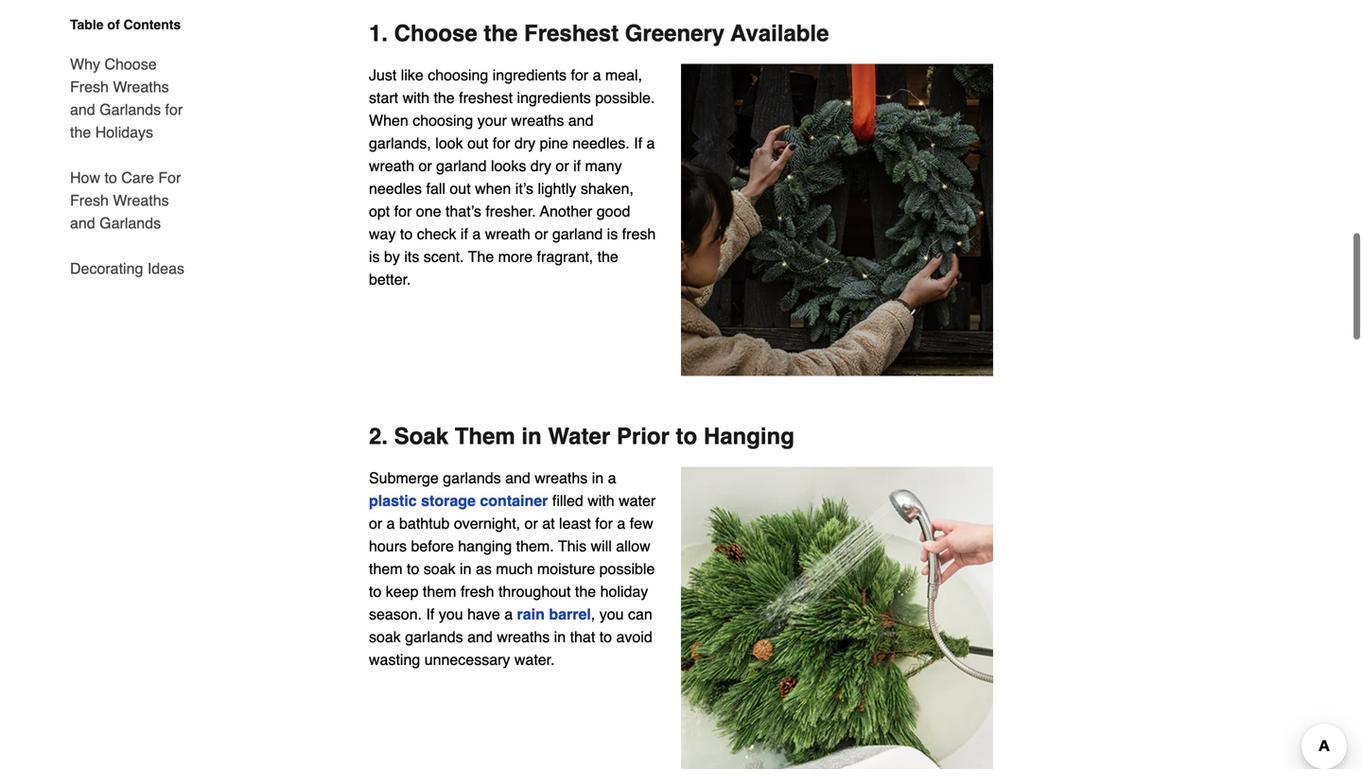 Task type: vqa. For each thing, say whether or not it's contained in the screenshot.
Plate related to Adler Spot Resist Stainless Single Handle Pull-down Kitchen Faucet with Deck Plate
no



Task type: locate. For each thing, give the bounding box(es) containing it.
0 vertical spatial wreaths
[[511, 112, 564, 129]]

0 horizontal spatial choose
[[104, 55, 157, 73]]

1 horizontal spatial you
[[600, 606, 624, 623]]

garland down another
[[552, 225, 603, 243]]

1 fresh from the top
[[70, 78, 109, 96]]

of
[[107, 17, 120, 32]]

1 vertical spatial fresh
[[70, 192, 109, 209]]

1 horizontal spatial if
[[573, 157, 581, 175]]

1 vertical spatial wreath
[[485, 225, 530, 243]]

1 horizontal spatial is
[[607, 225, 618, 243]]

0 horizontal spatial fresh
[[461, 583, 494, 600]]

wreaths
[[113, 78, 169, 96], [113, 192, 169, 209]]

1 vertical spatial garlands
[[405, 628, 463, 646]]

with
[[403, 89, 430, 106], [588, 492, 615, 510]]

or up fall
[[419, 157, 432, 175]]

bathtub
[[399, 515, 450, 532]]

soak up wasting
[[369, 628, 401, 646]]

0 vertical spatial if
[[634, 134, 642, 152]]

and up needles.
[[568, 112, 594, 129]]

wreaths up filled
[[535, 469, 588, 487]]

0 vertical spatial with
[[403, 89, 430, 106]]

if left many
[[573, 157, 581, 175]]

1 horizontal spatial them
[[423, 583, 456, 600]]

if right needles.
[[634, 134, 642, 152]]

just
[[369, 66, 397, 84]]

to up keep
[[407, 560, 419, 578]]

if down that's on the left top of page
[[461, 225, 468, 243]]

ingredients up freshest
[[493, 66, 567, 84]]

or up hours
[[369, 515, 382, 532]]

fresh down as
[[461, 583, 494, 600]]

garlands up plastic storage container link
[[443, 469, 501, 487]]

0 vertical spatial garlands
[[99, 101, 161, 118]]

possible.
[[595, 89, 655, 106]]

wreaths inside how to care for fresh wreaths and garlands
[[113, 192, 169, 209]]

and inside why choose fresh wreaths and garlands for the holidays
[[70, 101, 95, 118]]

freshest
[[524, 20, 619, 46]]

2 vertical spatial wreaths
[[497, 628, 550, 646]]

choosing up freshest
[[428, 66, 488, 84]]

with down like
[[403, 89, 430, 106]]

the left freshest
[[434, 89, 455, 106]]

in
[[522, 423, 542, 449], [592, 469, 604, 487], [460, 560, 472, 578], [554, 628, 566, 646]]

and down how at the left
[[70, 214, 95, 232]]

1 vertical spatial if
[[461, 225, 468, 243]]

good
[[597, 203, 630, 220]]

them down hours
[[369, 560, 403, 578]]

garland
[[436, 157, 487, 175], [552, 225, 603, 243]]

possible
[[599, 560, 655, 578]]

out up that's on the left top of page
[[450, 180, 471, 197]]

plastic storage container link
[[369, 492, 548, 510]]

wreaths
[[511, 112, 564, 129], [535, 469, 588, 487], [497, 628, 550, 646]]

garlands up decorating ideas link
[[99, 214, 161, 232]]

2 wreaths from the top
[[113, 192, 169, 209]]

a down 2. soak them in water prior to hanging
[[608, 469, 616, 487]]

hanging
[[704, 423, 795, 449]]

0 vertical spatial is
[[607, 225, 618, 243]]

1 horizontal spatial wreath
[[485, 225, 530, 243]]

0 horizontal spatial you
[[439, 606, 463, 623]]

0 vertical spatial choose
[[394, 20, 477, 46]]

1 vertical spatial with
[[588, 492, 615, 510]]

wreath down fresher.
[[485, 225, 530, 243]]

table
[[70, 17, 104, 32]]

shaken,
[[581, 180, 634, 197]]

out down your
[[467, 134, 488, 152]]

0 horizontal spatial if
[[426, 606, 435, 623]]

or left the at
[[525, 515, 538, 532]]

and down why
[[70, 101, 95, 118]]

garlands inside "submerge garlands and wreaths in a plastic storage container"
[[443, 469, 501, 487]]

you
[[439, 606, 463, 623], [600, 606, 624, 623]]

you right ,
[[600, 606, 624, 623]]

contents
[[123, 17, 181, 32]]

1 vertical spatial garland
[[552, 225, 603, 243]]

0 vertical spatial ingredients
[[493, 66, 567, 84]]

with inside filled with water or a bathtub overnight, or at least for a few hours before hanging them. this will allow them to soak in as much moisture possible to keep them fresh throughout the holiday season. if you have a
[[588, 492, 615, 510]]

much
[[496, 560, 533, 578]]

1 horizontal spatial garland
[[552, 225, 603, 243]]

in inside "submerge garlands and wreaths in a plastic storage container"
[[592, 469, 604, 487]]

and inside "submerge garlands and wreaths in a plastic storage container"
[[505, 469, 531, 487]]

allow
[[616, 537, 651, 555]]

that's
[[446, 203, 481, 220]]

0 vertical spatial if
[[573, 157, 581, 175]]

1 vertical spatial fresh
[[461, 583, 494, 600]]

lightly
[[538, 180, 577, 197]]

0 horizontal spatial garland
[[436, 157, 487, 175]]

if
[[634, 134, 642, 152], [426, 606, 435, 623]]

in left that
[[554, 628, 566, 646]]

at
[[542, 515, 555, 532]]

1 garlands from the top
[[99, 101, 161, 118]]

holiday
[[600, 583, 648, 600]]

how to care for fresh wreaths and garlands link
[[70, 155, 197, 246]]

is down good
[[607, 225, 618, 243]]

unnecessary
[[424, 651, 510, 668]]

rain barrel
[[517, 606, 591, 623]]

holidays
[[95, 123, 153, 141]]

1 vertical spatial if
[[426, 606, 435, 623]]

you left have
[[439, 606, 463, 623]]

with right filled
[[588, 492, 615, 510]]

your
[[478, 112, 507, 129]]

1 horizontal spatial soak
[[424, 560, 456, 578]]

for down freshest
[[571, 66, 589, 84]]

wreaths up pine
[[511, 112, 564, 129]]

fresh inside filled with water or a bathtub overnight, or at least for a few hours before hanging them. this will allow them to soak in as much moisture possible to keep them fresh throughout the holiday season. if you have a
[[461, 583, 494, 600]]

opt
[[369, 203, 390, 220]]

in down 2. soak them in water prior to hanging
[[592, 469, 604, 487]]

0 vertical spatial soak
[[424, 560, 456, 578]]

0 horizontal spatial them
[[369, 560, 403, 578]]

1 vertical spatial soak
[[369, 628, 401, 646]]

, you can soak garlands and wreaths in that to avoid wasting unnecessary water.
[[369, 606, 653, 668]]

for up for at the top of page
[[165, 101, 183, 118]]

0 vertical spatial wreaths
[[113, 78, 169, 96]]

soak
[[424, 560, 456, 578], [369, 628, 401, 646]]

you inside , you can soak garlands and wreaths in that to avoid wasting unnecessary water.
[[600, 606, 624, 623]]

one
[[416, 203, 441, 220]]

garlands up holidays
[[99, 101, 161, 118]]

decorating ideas
[[70, 260, 184, 277]]

have
[[467, 606, 500, 623]]

1 you from the left
[[439, 606, 463, 623]]

to up the its
[[400, 225, 413, 243]]

garlands inside how to care for fresh wreaths and garlands
[[99, 214, 161, 232]]

wreaths down care
[[113, 192, 169, 209]]

2 fresh from the top
[[70, 192, 109, 209]]

1 vertical spatial is
[[369, 248, 380, 265]]

if right season.
[[426, 606, 435, 623]]

choose up like
[[394, 20, 477, 46]]

needles
[[369, 180, 422, 197]]

2 you from the left
[[600, 606, 624, 623]]

choose inside why choose fresh wreaths and garlands for the holidays
[[104, 55, 157, 73]]

a
[[593, 66, 601, 84], [647, 134, 655, 152], [472, 225, 481, 243], [608, 469, 616, 487], [387, 515, 395, 532], [617, 515, 626, 532], [504, 606, 513, 623]]

0 vertical spatial fresh
[[622, 225, 656, 243]]

and inside , you can soak garlands and wreaths in that to avoid wasting unnecessary water.
[[467, 628, 493, 646]]

wreaths inside , you can soak garlands and wreaths in that to avoid wasting unnecessary water.
[[497, 628, 550, 646]]

if inside filled with water or a bathtub overnight, or at least for a few hours before hanging them. this will allow them to soak in as much moisture possible to keep them fresh throughout the holiday season. if you have a
[[426, 606, 435, 623]]

1 vertical spatial out
[[450, 180, 471, 197]]

dry down pine
[[531, 157, 552, 175]]

1 horizontal spatial choose
[[394, 20, 477, 46]]

barrel
[[549, 606, 591, 623]]

0 horizontal spatial soak
[[369, 628, 401, 646]]

1 vertical spatial wreaths
[[535, 469, 588, 487]]

wreaths down rain
[[497, 628, 550, 646]]

0 horizontal spatial with
[[403, 89, 430, 106]]

ingredients up pine
[[517, 89, 591, 106]]

them right keep
[[423, 583, 456, 600]]

0 vertical spatial fresh
[[70, 78, 109, 96]]

a left 'few' on the left
[[617, 515, 626, 532]]

garland down look
[[436, 157, 487, 175]]

1 vertical spatial dry
[[531, 157, 552, 175]]

garlands up the unnecessary
[[405, 628, 463, 646]]

before
[[411, 537, 454, 555]]

many
[[585, 157, 622, 175]]

garlands,
[[369, 134, 431, 152]]

0 horizontal spatial wreath
[[369, 157, 414, 175]]

1 horizontal spatial with
[[588, 492, 615, 510]]

1 wreaths from the top
[[113, 78, 169, 96]]

1 horizontal spatial fresh
[[622, 225, 656, 243]]

wreath up the needles
[[369, 157, 414, 175]]

the left holidays
[[70, 123, 91, 141]]

1 vertical spatial choose
[[104, 55, 157, 73]]

0 horizontal spatial if
[[461, 225, 468, 243]]

ideas
[[147, 260, 184, 277]]

choose down table of contents
[[104, 55, 157, 73]]

0 vertical spatial garland
[[436, 157, 487, 175]]

fresh down why
[[70, 78, 109, 96]]

water.
[[515, 651, 555, 668]]

1 vertical spatial garlands
[[99, 214, 161, 232]]

0 horizontal spatial is
[[369, 248, 380, 265]]

meal,
[[605, 66, 642, 84]]

in inside filled with water or a bathtub overnight, or at least for a few hours before hanging them. this will allow them to soak in as much moisture possible to keep them fresh throughout the holiday season. if you have a
[[460, 560, 472, 578]]

garlands
[[443, 469, 501, 487], [405, 628, 463, 646]]

in left as
[[460, 560, 472, 578]]

prior
[[617, 423, 670, 449]]

table of contents element
[[55, 15, 197, 280]]

for inside filled with water or a bathtub overnight, or at least for a few hours before hanging them. this will allow them to soak in as much moisture possible to keep them fresh throughout the holiday season. if you have a
[[595, 515, 613, 532]]

dry up looks
[[515, 134, 536, 152]]

to right that
[[600, 628, 612, 646]]

check
[[417, 225, 456, 243]]

decorating
[[70, 260, 143, 277]]

1 vertical spatial ingredients
[[517, 89, 591, 106]]

overnight,
[[454, 515, 520, 532]]

them
[[369, 560, 403, 578], [423, 583, 456, 600]]

start
[[369, 89, 398, 106]]

wreaths up holidays
[[113, 78, 169, 96]]

way
[[369, 225, 396, 243]]

to right how at the left
[[104, 169, 117, 186]]

a up the
[[472, 225, 481, 243]]

scent.
[[424, 248, 464, 265]]

and up the container
[[505, 469, 531, 487]]

and down have
[[467, 628, 493, 646]]

0 vertical spatial wreath
[[369, 157, 414, 175]]

better.
[[369, 271, 411, 288]]

to left keep
[[369, 583, 382, 600]]

2 garlands from the top
[[99, 214, 161, 232]]

1 vertical spatial wreaths
[[113, 192, 169, 209]]

the right fragrant,
[[598, 248, 619, 265]]

season.
[[369, 606, 422, 623]]

fresh inside how to care for fresh wreaths and garlands
[[70, 192, 109, 209]]

if
[[573, 157, 581, 175], [461, 225, 468, 243]]

1 horizontal spatial if
[[634, 134, 642, 152]]

avoid
[[616, 628, 653, 646]]

the up ,
[[575, 583, 596, 600]]

0 vertical spatial garlands
[[443, 469, 501, 487]]

fresh down how at the left
[[70, 192, 109, 209]]

fresh down good
[[622, 225, 656, 243]]

and
[[70, 101, 95, 118], [568, 112, 594, 129], [70, 214, 95, 232], [505, 469, 531, 487], [467, 628, 493, 646]]

1 vertical spatial them
[[423, 583, 456, 600]]

is left by
[[369, 248, 380, 265]]

soak down before
[[424, 560, 456, 578]]

1. choose the freshest greenery available
[[369, 20, 829, 46]]

choosing up look
[[413, 112, 473, 129]]

the
[[484, 20, 518, 46], [434, 89, 455, 106], [70, 123, 91, 141], [598, 248, 619, 265], [575, 583, 596, 600]]

for up will
[[595, 515, 613, 532]]



Task type: describe. For each thing, give the bounding box(es) containing it.
them
[[455, 423, 515, 449]]

why
[[70, 55, 100, 73]]

a woman hanging a fresh wreath on a black wood fence. image
[[681, 64, 993, 376]]

when
[[369, 112, 409, 129]]

and inside how to care for fresh wreaths and garlands
[[70, 214, 95, 232]]

1 vertical spatial choosing
[[413, 112, 473, 129]]

and inside just like choosing ingredients for a meal, start with the freshest ingredients possible. when choosing your wreaths and garlands, look out for dry pine needles. if a wreath or garland looks dry or if many needles fall out when it's lightly shaken, opt for one that's fresher. another good way to check if a wreath or garland is fresh is by its scent. the more fragrant, the better.
[[568, 112, 594, 129]]

keep
[[386, 583, 419, 600]]

the
[[468, 248, 494, 265]]

soak inside , you can soak garlands and wreaths in that to avoid wasting unnecessary water.
[[369, 628, 401, 646]]

0 vertical spatial dry
[[515, 134, 536, 152]]

when
[[475, 180, 511, 197]]

water
[[548, 423, 610, 449]]

another
[[540, 203, 593, 220]]

least
[[559, 515, 591, 532]]

pine
[[540, 134, 568, 152]]

0 vertical spatial out
[[467, 134, 488, 152]]

0 vertical spatial them
[[369, 560, 403, 578]]

to right prior
[[676, 423, 697, 449]]

a inside "submerge garlands and wreaths in a plastic storage container"
[[608, 469, 616, 487]]

will
[[591, 537, 612, 555]]

for inside why choose fresh wreaths and garlands for the holidays
[[165, 101, 183, 118]]

filled with water or a bathtub overnight, or at least for a few hours before hanging them. this will allow them to soak in as much moisture possible to keep them fresh throughout the holiday season. if you have a
[[369, 492, 656, 623]]

hanging
[[458, 537, 512, 555]]

in right them
[[522, 423, 542, 449]]

with inside just like choosing ingredients for a meal, start with the freshest ingredients possible. when choosing your wreaths and garlands, look out for dry pine needles. if a wreath or garland looks dry or if many needles fall out when it's lightly shaken, opt for one that's fresher. another good way to check if a wreath or garland is fresh is by its scent. the more fragrant, the better.
[[403, 89, 430, 106]]

filled
[[552, 492, 583, 510]]

to inside just like choosing ingredients for a meal, start with the freshest ingredients possible. when choosing your wreaths and garlands, look out for dry pine needles. if a wreath or garland looks dry or if many needles fall out when it's lightly shaken, opt for one that's fresher. another good way to check if a wreath or garland is fresh is by its scent. the more fragrant, the better.
[[400, 225, 413, 243]]

look
[[435, 134, 463, 152]]

wreaths inside just like choosing ingredients for a meal, start with the freshest ingredients possible. when choosing your wreaths and garlands, look out for dry pine needles. if a wreath or garland looks dry or if many needles fall out when it's lightly shaken, opt for one that's fresher. another good way to check if a wreath or garland is fresh is by its scent. the more fragrant, the better.
[[511, 112, 564, 129]]

a person soaking a fresh christmas garland in a bathtub. image
[[681, 467, 993, 769]]

soak
[[394, 423, 448, 449]]

just like choosing ingredients for a meal, start with the freshest ingredients possible. when choosing your wreaths and garlands, look out for dry pine needles. if a wreath or garland looks dry or if many needles fall out when it's lightly shaken, opt for one that's fresher. another good way to check if a wreath or garland is fresh is by its scent. the more fragrant, the better.
[[369, 66, 656, 288]]

the up freshest
[[484, 20, 518, 46]]

a left meal,
[[593, 66, 601, 84]]

to inside how to care for fresh wreaths and garlands
[[104, 169, 117, 186]]

plastic
[[369, 492, 417, 510]]

by
[[384, 248, 400, 265]]

greenery
[[625, 20, 725, 46]]

you inside filled with water or a bathtub overnight, or at least for a few hours before hanging them. this will allow them to soak in as much moisture possible to keep them fresh throughout the holiday season. if you have a
[[439, 606, 463, 623]]

to inside , you can soak garlands and wreaths in that to avoid wasting unnecessary water.
[[600, 628, 612, 646]]

the inside why choose fresh wreaths and garlands for the holidays
[[70, 123, 91, 141]]

freshest
[[459, 89, 513, 106]]

wasting
[[369, 651, 420, 668]]

fresh inside just like choosing ingredients for a meal, start with the freshest ingredients possible. when choosing your wreaths and garlands, look out for dry pine needles. if a wreath or garland looks dry or if many needles fall out when it's lightly shaken, opt for one that's fresher. another good way to check if a wreath or garland is fresh is by its scent. the more fragrant, the better.
[[622, 225, 656, 243]]

wreaths inside why choose fresh wreaths and garlands for the holidays
[[113, 78, 169, 96]]

choose for the
[[394, 20, 477, 46]]

its
[[404, 248, 419, 265]]

moisture
[[537, 560, 595, 578]]

that
[[570, 628, 595, 646]]

as
[[476, 560, 492, 578]]

why choose fresh wreaths and garlands for the holidays link
[[70, 42, 197, 155]]

garlands inside why choose fresh wreaths and garlands for the holidays
[[99, 101, 161, 118]]

or up fragrant,
[[535, 225, 548, 243]]

0 vertical spatial choosing
[[428, 66, 488, 84]]

or up lightly
[[556, 157, 569, 175]]

storage
[[421, 492, 476, 510]]

soak inside filled with water or a bathtub overnight, or at least for a few hours before hanging them. this will allow them to soak in as much moisture possible to keep them fresh throughout the holiday season. if you have a
[[424, 560, 456, 578]]

how
[[70, 169, 100, 186]]

decorating ideas link
[[70, 246, 184, 280]]

submerge garlands and wreaths in a plastic storage container
[[369, 469, 616, 510]]

,
[[591, 606, 595, 623]]

more
[[498, 248, 533, 265]]

for up looks
[[493, 134, 510, 152]]

rain
[[517, 606, 545, 623]]

wreaths inside "submerge garlands and wreaths in a plastic storage container"
[[535, 469, 588, 487]]

a left rain
[[504, 606, 513, 623]]

for right opt at the left top
[[394, 203, 412, 220]]

container
[[480, 492, 548, 510]]

this
[[558, 537, 587, 555]]

table of contents
[[70, 17, 181, 32]]

if inside just like choosing ingredients for a meal, start with the freshest ingredients possible. when choosing your wreaths and garlands, look out for dry pine needles. if a wreath or garland looks dry or if many needles fall out when it's lightly shaken, opt for one that's fresher. another good way to check if a wreath or garland is fresh is by its scent. the more fragrant, the better.
[[634, 134, 642, 152]]

it's
[[515, 180, 534, 197]]

the inside filled with water or a bathtub overnight, or at least for a few hours before hanging them. this will allow them to soak in as much moisture possible to keep them fresh throughout the holiday season. if you have a
[[575, 583, 596, 600]]

in inside , you can soak garlands and wreaths in that to avoid wasting unnecessary water.
[[554, 628, 566, 646]]

fresher.
[[486, 203, 536, 220]]

a down the plastic
[[387, 515, 395, 532]]

1.
[[369, 20, 388, 46]]

can
[[628, 606, 653, 623]]

few
[[630, 515, 653, 532]]

for
[[158, 169, 181, 186]]

hours
[[369, 537, 407, 555]]

available
[[731, 20, 829, 46]]

rain barrel link
[[517, 606, 591, 623]]

fall
[[426, 180, 446, 197]]

care
[[121, 169, 154, 186]]

how to care for fresh wreaths and garlands
[[70, 169, 181, 232]]

2.
[[369, 423, 388, 449]]

them.
[[516, 537, 554, 555]]

why choose fresh wreaths and garlands for the holidays
[[70, 55, 183, 141]]

throughout
[[499, 583, 571, 600]]

choose for fresh
[[104, 55, 157, 73]]

looks
[[491, 157, 526, 175]]

fresh inside why choose fresh wreaths and garlands for the holidays
[[70, 78, 109, 96]]

garlands inside , you can soak garlands and wreaths in that to avoid wasting unnecessary water.
[[405, 628, 463, 646]]

like
[[401, 66, 424, 84]]

a right needles.
[[647, 134, 655, 152]]

submerge
[[369, 469, 439, 487]]

water
[[619, 492, 656, 510]]

needles.
[[573, 134, 630, 152]]



